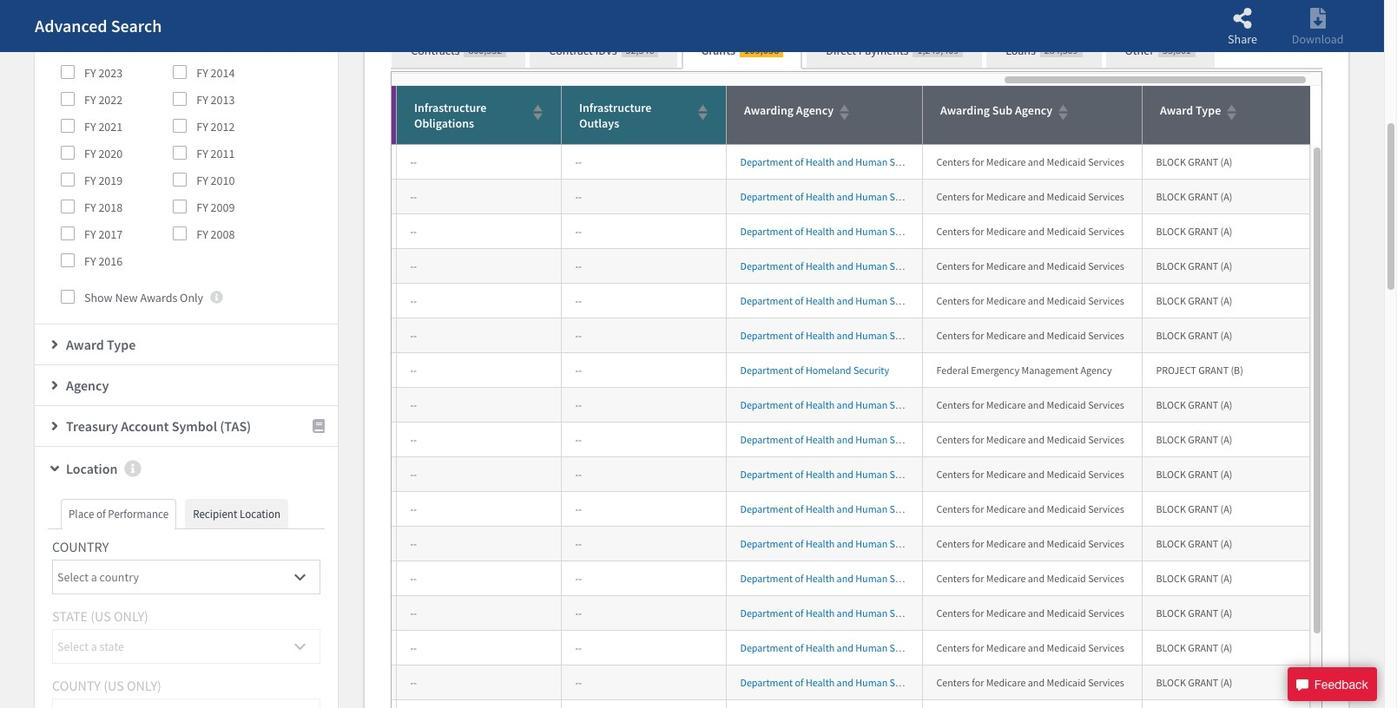 Task type: describe. For each thing, give the bounding box(es) containing it.
fiscal
[[100, 11, 128, 27]]

department for 11th department of health and human services "link" from the top
[[741, 538, 793, 551]]

4 block grant (a) from the top
[[1157, 260, 1233, 273]]

department of health and human services for 13th department of health and human services "link" from the top
[[741, 607, 926, 620]]

sort table by descending covid-19 obligations button
[[199, 112, 211, 122]]

location button
[[35, 447, 337, 491]]

7 block grant (a) from the top
[[1157, 399, 1233, 412]]

13 block from the top
[[1157, 607, 1187, 620]]

contracts 800,532
[[411, 43, 502, 58]]

health for 11th department of health and human services "link" from the top
[[806, 538, 835, 551]]

advanced
[[35, 15, 107, 36]]

state
[[100, 639, 124, 655]]

13 for from the top
[[972, 607, 985, 620]]

10 department of health and human services link from the top
[[741, 503, 926, 516]]

sort table by descending infrastructure outlays image
[[698, 112, 707, 122]]

treasury
[[66, 418, 118, 435]]

grants
[[701, 43, 736, 58]]

2016
[[98, 254, 123, 269]]

fy 2020
[[84, 146, 123, 162]]

only
[[180, 290, 203, 306]]

11 centers from the top
[[937, 538, 970, 551]]

15 block from the top
[[1157, 677, 1187, 690]]

5 block grant (a) cell from the top
[[1143, 458, 1310, 493]]

14 (a) from the top
[[1221, 642, 1233, 655]]

agency button
[[35, 366, 337, 406]]

(us for state
[[91, 608, 111, 626]]

284,309
[[1045, 43, 1079, 56]]

fy for fy 2012
[[197, 119, 208, 135]]

other
[[1125, 43, 1154, 58]]

department for third department of health and human services "link" from the top of the this is a table with 15 columns and 60 rows. use your arrow keys to navigate through cells. grid
[[741, 225, 793, 238]]

3 centers for medicare and medicaid services cell from the top
[[923, 319, 1143, 354]]

account
[[121, 418, 169, 435]]

recipient location
[[193, 507, 281, 522]]

5 (a) from the top
[[1221, 295, 1233, 308]]

10 for from the top
[[972, 503, 985, 516]]

all fiscal years
[[84, 11, 157, 27]]

sort table by ascending award type image
[[1227, 103, 1236, 113]]

department of homeland security link
[[741, 364, 890, 377]]

department of health and human services for 6th department of health and human services "link"
[[741, 329, 926, 342]]

fy 2009
[[197, 200, 235, 216]]

fy 2013
[[197, 92, 235, 108]]

human for 13th department of health and human services "link" from the top
[[856, 607, 888, 620]]

of for eighth department of health and human services "link"
[[795, 433, 804, 447]]

14 block from the top
[[1157, 642, 1187, 655]]

location inside dropdown button
[[66, 461, 118, 478]]

9 for from the top
[[972, 468, 985, 481]]

show new awards only
[[84, 290, 203, 306]]

dropdown toggle button image
[[1233, 8, 1253, 29]]

county
[[52, 678, 101, 695]]

sort table by ascending infrastructure outlays image
[[698, 103, 707, 113]]

FY 2011 checkbox
[[173, 146, 187, 160]]

fy for fy 2022
[[84, 92, 96, 108]]

FY 2023 checkbox
[[61, 65, 75, 79]]

6 (a) from the top
[[1221, 329, 1233, 342]]

9 department of health and human services link from the top
[[741, 468, 926, 481]]

15 block grant (a) from the top
[[1157, 677, 1233, 690]]

infrastructure outlays element
[[579, 100, 692, 131]]

tab list containing contracts
[[390, 31, 1323, 70]]

awarding for awarding sub agency
[[940, 103, 990, 118]]

6 medicaid from the top
[[1047, 329, 1087, 342]]

5 centers from the top
[[937, 295, 970, 308]]

FY 2012 checkbox
[[173, 119, 187, 133]]

department of health and human services for eighth department of health and human services "link"
[[741, 433, 926, 447]]

11 (a) from the top
[[1221, 538, 1233, 551]]

13 medicare from the top
[[987, 607, 1026, 620]]

8 block grant (a) cell from the top
[[1143, 666, 1310, 701]]

type for award type element at right
[[1196, 103, 1221, 118]]

7 department of health and human services cell from the top
[[727, 597, 926, 632]]

3 medicare from the top
[[987, 225, 1026, 238]]

9 medicare from the top
[[987, 468, 1026, 481]]

7 for from the top
[[972, 399, 985, 412]]

count of 109,038 for grants element
[[740, 43, 784, 57]]

7 medicare from the top
[[987, 399, 1026, 412]]

6 centers for medicare and medicaid services cell from the top
[[923, 527, 1143, 562]]

award type for award type "dropdown button"
[[66, 336, 136, 354]]

department for 15th department of health and human services "link" from the bottom
[[741, 156, 793, 169]]

a for state (us only)
[[91, 639, 97, 655]]

award type element
[[1160, 100, 1221, 121]]

new
[[115, 290, 138, 306]]

2010
[[211, 173, 235, 189]]

2011
[[211, 146, 235, 162]]

human for 15th department of health and human services "link" from the bottom
[[856, 156, 888, 169]]

of for 14th department of health and human services "link" from the bottom
[[795, 190, 804, 203]]

2012
[[211, 119, 235, 135]]

of for 15th department of health and human services "link" from the bottom
[[795, 156, 804, 169]]

chevron down image
[[293, 641, 306, 654]]

health for 14th department of health and human services "link"
[[806, 642, 835, 655]]

10 medicaid from the top
[[1047, 503, 1087, 516]]

(us for county
[[103, 678, 124, 695]]

agency inside awarding sub agency element
[[1015, 103, 1053, 118]]

select a state button
[[52, 630, 320, 665]]

fy for fy 2016
[[84, 254, 96, 269]]

13 department of health and human services link from the top
[[741, 607, 926, 620]]

fy 2012
[[197, 119, 235, 135]]

7 centers for medicare and medicaid services from the top
[[937, 399, 1125, 412]]

800,532
[[469, 43, 502, 56]]

FY 2010 checkbox
[[173, 173, 187, 187]]

advanced search
[[35, 15, 162, 36]]

of for fourth department of health and human services "link" from the bottom of the this is a table with 15 columns and 60 rows. use your arrow keys to navigate through cells. grid
[[795, 572, 804, 586]]

12 centers for medicare and medicaid services from the top
[[937, 572, 1125, 586]]

4 department of health and human services link from the top
[[741, 260, 926, 273]]

sort table by ascending award type button
[[1226, 103, 1238, 113]]

fy 2018
[[84, 200, 123, 216]]

7 (a) from the top
[[1221, 399, 1233, 412]]

of for 6th department of health and human services "link"
[[795, 329, 804, 342]]

sort table by ascending awarding agency button
[[838, 103, 850, 113]]

4 centers for medicare and medicaid services cell from the top
[[923, 388, 1143, 423]]

15 for from the top
[[972, 677, 985, 690]]

contract
[[549, 43, 593, 58]]

1 (a) from the top
[[1221, 156, 1233, 169]]

human for 7th department of health and human services "link" from the bottom
[[856, 468, 888, 481]]

awards
[[140, 290, 177, 306]]

of for 11th department of health and human services "link" from the top
[[795, 538, 804, 551]]

health for 4th department of health and human services "link"
[[806, 260, 835, 273]]

8 block from the top
[[1157, 433, 1187, 447]]

department for 14th department of health and human services "link" from the bottom
[[741, 190, 793, 203]]

human for 14th department of health and human services "link"
[[856, 642, 888, 655]]

of for 7th department of health and human services "link" from the top of the this is a table with 15 columns and 60 rows. use your arrow keys to navigate through cells. grid
[[795, 399, 804, 412]]

FY 2021 checkbox
[[61, 119, 75, 133]]

9 block grant (a) from the top
[[1157, 468, 1233, 481]]

select for country
[[57, 570, 89, 586]]

3 for from the top
[[972, 225, 985, 238]]

sort table by ascending infrastructure obligations image
[[533, 103, 542, 113]]

9 centers for medicare and medicaid services from the top
[[937, 468, 1125, 481]]

12 for from the top
[[972, 572, 985, 586]]

6 block grant (a) from the top
[[1157, 329, 1233, 342]]

2 department of health and human services cell from the top
[[727, 249, 926, 284]]

3 department of health and human services cell from the top
[[727, 319, 926, 354]]

contracts
[[411, 43, 460, 58]]

human for 7th department of health and human services "link" from the top of the this is a table with 15 columns and 60 rows. use your arrow keys to navigate through cells. grid
[[856, 399, 888, 412]]

department of health and human services for 7th department of health and human services "link" from the bottom
[[741, 468, 926, 481]]

country
[[100, 570, 139, 586]]

outlays
[[579, 116, 619, 131]]

11 centers for medicare and medicaid services from the top
[[937, 538, 1125, 551]]

2017
[[98, 227, 123, 242]]

9 block from the top
[[1157, 468, 1187, 481]]

4 medicaid from the top
[[1047, 260, 1087, 273]]

fy for fy 2015
[[197, 38, 208, 54]]

fy 2024
[[84, 38, 123, 54]]

4 centers from the top
[[937, 260, 970, 273]]

5 medicaid from the top
[[1047, 295, 1087, 308]]

infrastructure for obligations
[[414, 100, 486, 116]]

8 department of health and human services cell from the top
[[727, 666, 926, 701]]

sort table by descending awarding agency image
[[839, 112, 849, 122]]

count of 800,532 for contracts element
[[464, 43, 507, 57]]

management
[[1022, 364, 1079, 377]]

department of health and human services for sixth department of health and human services "link" from the bottom of the this is a table with 15 columns and 60 rows. use your arrow keys to navigate through cells. grid
[[741, 503, 926, 516]]

department for 4th department of health and human services "link"
[[741, 260, 793, 273]]

11 department of health and human services link from the top
[[741, 538, 926, 551]]

8 for from the top
[[972, 433, 985, 447]]

4 (a) from the top
[[1221, 260, 1233, 273]]

3 (a) from the top
[[1221, 225, 1233, 238]]

15 medicaid from the top
[[1047, 677, 1087, 690]]

emergency
[[971, 364, 1020, 377]]

4 medicare from the top
[[987, 260, 1026, 273]]

FY 2024 checkbox
[[61, 38, 75, 52]]

sort table by ascending awarding sub agency image
[[1058, 103, 1068, 113]]

sort table by descending awarding agency button
[[838, 112, 850, 122]]

fy for fy 2017
[[84, 227, 96, 242]]

type for award type "dropdown button"
[[107, 336, 136, 354]]

human for first department of health and human services "link" from the bottom of the this is a table with 15 columns and 60 rows. use your arrow keys to navigate through cells. grid
[[856, 677, 888, 690]]

15 medicare from the top
[[987, 677, 1026, 690]]

department for 6th department of health and human services "link"
[[741, 329, 793, 342]]

14 for from the top
[[972, 642, 985, 655]]

human for 11th department of health and human services "link" from the top
[[856, 538, 888, 551]]

infrastructure outlays
[[579, 100, 651, 131]]

6 block from the top
[[1157, 329, 1187, 342]]

13 centers for medicare and medicaid services from the top
[[937, 607, 1125, 620]]

6 department of health and human services cell from the top
[[727, 527, 926, 562]]

11 medicaid from the top
[[1047, 538, 1087, 551]]

award type button
[[35, 325, 337, 365]]

2013
[[211, 92, 235, 108]]

2023
[[98, 65, 123, 81]]

open the glossary image
[[312, 420, 324, 434]]

department for fourth department of health and human services "link" from the bottom of the this is a table with 15 columns and 60 rows. use your arrow keys to navigate through cells. grid
[[741, 572, 793, 586]]

menu inside location "group"
[[30, 500, 324, 530]]

9 medicaid from the top
[[1047, 468, 1087, 481]]

sort table by ascending infrastructure obligations button
[[531, 103, 543, 113]]

2 block from the top
[[1157, 190, 1187, 203]]

agency inside agency dropdown button
[[66, 377, 109, 394]]

awarding agency
[[744, 103, 834, 118]]

FY 2017 checkbox
[[61, 227, 75, 241]]

12 (a) from the top
[[1221, 572, 1233, 586]]

department of health and human services for 14th department of health and human services "link"
[[741, 642, 926, 655]]

homeland
[[806, 364, 852, 377]]

place of performance button
[[61, 500, 176, 530]]

8 medicaid from the top
[[1047, 433, 1087, 447]]

9 (a) from the top
[[1221, 468, 1233, 481]]

of for 11th department of health and human services "link" from the bottom
[[795, 295, 804, 308]]

1,249,409
[[918, 43, 959, 56]]

FY 2015 checkbox
[[173, 38, 187, 52]]

FY 2009 checkbox
[[173, 200, 187, 214]]

department of health and human services for first department of health and human services "link" from the bottom of the this is a table with 15 columns and 60 rows. use your arrow keys to navigate through cells. grid
[[741, 677, 926, 690]]

1 centers for medicare and medicaid services cell from the top
[[923, 180, 1143, 215]]

2015
[[211, 38, 235, 54]]

2008
[[211, 227, 235, 242]]

of for first department of health and human services "link" from the bottom of the this is a table with 15 columns and 60 rows. use your arrow keys to navigate through cells. grid
[[795, 677, 804, 690]]

1 for from the top
[[972, 156, 985, 169]]

2020
[[98, 146, 123, 162]]

13 (a) from the top
[[1221, 607, 1233, 620]]

10 block grant (a) from the top
[[1157, 503, 1233, 516]]

state
[[52, 608, 88, 626]]

3 medicaid from the top
[[1047, 225, 1087, 238]]

sort table by descending award type image
[[1227, 112, 1236, 122]]

11 block grant (a) from the top
[[1157, 538, 1233, 551]]

12 centers from the top
[[937, 572, 970, 586]]

health for 11th department of health and human services "link" from the bottom
[[806, 295, 835, 308]]

fy 2019
[[84, 173, 123, 189]]

state (us only)
[[52, 608, 149, 626]]

FY 2016 checkbox
[[61, 254, 75, 268]]

fy for fy 2024
[[84, 38, 96, 54]]

8 department of health and human services link from the top
[[741, 433, 926, 447]]

place of performance
[[69, 507, 169, 522]]

awarding sub agency element
[[940, 100, 1053, 121]]

infrastructure obligations
[[414, 100, 486, 131]]

10 centers for medicare and medicaid services from the top
[[937, 503, 1125, 516]]

5 department of health and human services link from the top
[[741, 295, 926, 308]]

project
[[1157, 364, 1197, 377]]

1 department of health and human services link from the top
[[741, 156, 926, 169]]

53,801
[[1163, 43, 1192, 56]]

performance
[[108, 507, 169, 522]]

All Fiscal Years checkbox
[[61, 11, 75, 25]]

3 block grant (a) cell from the top
[[1143, 319, 1310, 354]]

5 for from the top
[[972, 295, 985, 308]]

country
[[52, 539, 109, 556]]

10 (a) from the top
[[1221, 503, 1233, 516]]

agency inside the awarding agency element
[[796, 103, 834, 118]]

15 centers for medicare and medicaid services from the top
[[937, 677, 1125, 690]]

14 centers from the top
[[937, 642, 970, 655]]

federal
[[937, 364, 969, 377]]

infrastructure for outlays
[[579, 100, 651, 116]]

loans
[[1006, 43, 1036, 58]]

sort table by descending infrastructure obligations button
[[531, 112, 543, 122]]

count of 32,346 for contract idvs element
[[622, 43, 659, 57]]

contract idvs 32,346
[[549, 43, 654, 58]]



Task type: vqa. For each thing, say whether or not it's contained in the screenshot.
second Health from the bottom
yes



Task type: locate. For each thing, give the bounding box(es) containing it.
of for third department of health and human services "link" from the top of the this is a table with 15 columns and 60 rows. use your arrow keys to navigate through cells. grid
[[795, 225, 804, 238]]

4 health from the top
[[806, 260, 835, 273]]

fy left 2019
[[84, 173, 96, 189]]

2 department from the top
[[741, 190, 793, 203]]

fy for fy 2011
[[197, 146, 208, 162]]

0 vertical spatial select
[[57, 570, 89, 586]]

10 department of health and human services from the top
[[741, 503, 926, 516]]

agency left sort table by ascending awarding sub agency "icon" on the top right
[[1015, 103, 1053, 118]]

tooltip hover wrapper image
[[210, 291, 223, 304]]

award type inside "dropdown button"
[[66, 336, 136, 354]]

download image
[[1308, 7, 1329, 28]]

12 block from the top
[[1157, 572, 1187, 586]]

of for 7th department of health and human services "link" from the bottom
[[795, 468, 804, 481]]

FY 2020 checkbox
[[61, 146, 75, 160]]

FY 2018 checkbox
[[61, 200, 75, 214]]

loans 284,309
[[1006, 43, 1079, 58]]

location down treasury
[[66, 461, 118, 478]]

agency up treasury
[[66, 377, 109, 394]]

department of health and human services link
[[741, 156, 926, 169], [741, 190, 926, 203], [741, 225, 926, 238], [741, 260, 926, 273], [741, 295, 926, 308], [741, 329, 926, 342], [741, 399, 926, 412], [741, 433, 926, 447], [741, 468, 926, 481], [741, 503, 926, 516], [741, 538, 926, 551], [741, 572, 926, 586], [741, 607, 926, 620], [741, 642, 926, 655], [741, 677, 926, 690]]

2 a from the top
[[91, 639, 97, 655]]

8 (a) from the top
[[1221, 433, 1233, 447]]

13 department from the top
[[741, 572, 793, 586]]

years
[[131, 11, 157, 27]]

14 centers for medicare and medicaid services from the top
[[937, 642, 1125, 655]]

1 vertical spatial select
[[57, 639, 89, 655]]

dialog
[[1376, 0, 1398, 709]]

award type inside row
[[1160, 103, 1221, 118]]

human for 11th department of health and human services "link" from the bottom
[[856, 295, 888, 308]]

0 horizontal spatial award type
[[66, 336, 136, 354]]

5 health from the top
[[806, 295, 835, 308]]

2 select from the top
[[57, 639, 89, 655]]

recipient
[[193, 507, 237, 522]]

count of 53,801 for other element
[[1159, 43, 1196, 57]]

sub
[[992, 103, 1013, 118]]

2021
[[98, 119, 123, 135]]

select a country button
[[52, 560, 320, 595]]

awarding left sub
[[940, 103, 990, 118]]

a left state
[[91, 639, 97, 655]]

health for 7th department of health and human services "link" from the top of the this is a table with 15 columns and 60 rows. use your arrow keys to navigate through cells. grid
[[806, 399, 835, 412]]

12 block grant (a) from the top
[[1157, 572, 1233, 586]]

8 department of health and human services from the top
[[741, 433, 926, 447]]

sort table by descending infrastructure obligations image
[[533, 112, 542, 122]]

4 department of health and human services from the top
[[741, 260, 926, 273]]

department for sixth department of health and human services "link" from the bottom of the this is a table with 15 columns and 60 rows. use your arrow keys to navigate through cells. grid
[[741, 503, 793, 516]]

award type for award type element at right
[[1160, 103, 1221, 118]]

3 centers for medicare and medicaid services from the top
[[937, 225, 1125, 238]]

block grant (a) cell
[[1143, 180, 1310, 215], [1143, 249, 1310, 284], [1143, 319, 1310, 354], [1143, 388, 1310, 423], [1143, 458, 1310, 493], [1143, 527, 1310, 562], [1143, 597, 1310, 632], [1143, 666, 1310, 701]]

human for fourth department of health and human services "link" from the bottom of the this is a table with 15 columns and 60 rows. use your arrow keys to navigate through cells. grid
[[856, 572, 888, 586]]

this is a table with 15 columns and 60 rows. use your arrow keys to navigate through cells. grid
[[0, 71, 1323, 709]]

0 vertical spatial award
[[1160, 103, 1193, 118]]

1 horizontal spatial award
[[1160, 103, 1193, 118]]

fy left 2024
[[84, 38, 96, 54]]

sort table by descending award type button
[[1226, 112, 1238, 122]]

centers for medicare and medicaid services cell
[[923, 180, 1143, 215], [923, 249, 1143, 284], [923, 319, 1143, 354], [923, 388, 1143, 423], [923, 458, 1143, 493], [923, 527, 1143, 562], [923, 597, 1143, 632], [923, 666, 1143, 701]]

1 vertical spatial award
[[66, 336, 104, 354]]

fy for fy 2018
[[84, 200, 96, 216]]

14 human from the top
[[856, 642, 888, 655]]

sort table by descending infrastructure outlays button
[[696, 112, 708, 122]]

infrastructure inside infrastructure obligations element
[[414, 100, 486, 116]]

5 block grant (a) from the top
[[1157, 295, 1233, 308]]

32,346
[[626, 43, 654, 56]]

fy 2008
[[197, 227, 235, 242]]

of for 14th department of health and human services "link"
[[795, 642, 804, 655]]

13 centers from the top
[[937, 607, 970, 620]]

a
[[91, 570, 97, 586], [91, 639, 97, 655]]

fy for fy 2021
[[84, 119, 96, 135]]

2 human from the top
[[856, 190, 888, 203]]

health for fourth department of health and human services "link" from the bottom of the this is a table with 15 columns and 60 rows. use your arrow keys to navigate through cells. grid
[[806, 572, 835, 586]]

awarding agency element
[[744, 100, 834, 121]]

fy for fy 2010
[[197, 173, 208, 189]]

fy 2014
[[197, 65, 235, 81]]

2009
[[211, 200, 235, 216]]

cell
[[232, 180, 397, 215], [232, 249, 397, 284], [232, 319, 397, 354], [232, 458, 397, 493], [232, 527, 397, 562], [232, 597, 397, 632], [232, 666, 397, 701], [923, 701, 1143, 709]]

type down "new"
[[107, 336, 136, 354]]

2 for from the top
[[972, 190, 985, 203]]

infrastructure inside infrastructure outlays element
[[579, 100, 651, 116]]

fy for fy 2014
[[197, 65, 208, 81]]

location group
[[30, 447, 337, 709]]

download
[[1292, 31, 1344, 47]]

$0
[[245, 364, 256, 377]]

type inside "dropdown button"
[[107, 336, 136, 354]]

fy 2017
[[84, 227, 123, 242]]

for
[[972, 156, 985, 169], [972, 190, 985, 203], [972, 225, 985, 238], [972, 260, 985, 273], [972, 295, 985, 308], [972, 329, 985, 342], [972, 399, 985, 412], [972, 433, 985, 447], [972, 468, 985, 481], [972, 503, 985, 516], [972, 538, 985, 551], [972, 572, 985, 586], [972, 607, 985, 620], [972, 642, 985, 655], [972, 677, 985, 690]]

only) for state (us only)
[[114, 608, 149, 626]]

fy left 2014
[[197, 65, 208, 81]]

location
[[66, 461, 118, 478], [240, 507, 281, 522]]

of inside button
[[96, 507, 106, 522]]

select a state
[[57, 639, 124, 655]]

agency right management
[[1081, 364, 1112, 377]]

location inside button
[[240, 507, 281, 522]]

9 human from the top
[[856, 468, 888, 481]]

(b)
[[1231, 364, 1244, 377]]

of for department of homeland security link at right
[[795, 364, 804, 377]]

award for award type element at right
[[1160, 103, 1193, 118]]

treasury account symbol (tas) button
[[35, 407, 308, 447]]

federal emergency management agency
[[937, 364, 1112, 377]]

health for eighth department of health and human services "link"
[[806, 433, 835, 447]]

fy left 2020
[[84, 146, 96, 162]]

infrastructure down contracts 800,532
[[414, 100, 486, 116]]

centers
[[937, 156, 970, 169], [937, 190, 970, 203], [937, 225, 970, 238], [937, 260, 970, 273], [937, 295, 970, 308], [937, 329, 970, 342], [937, 399, 970, 412], [937, 433, 970, 447], [937, 468, 970, 481], [937, 503, 970, 516], [937, 538, 970, 551], [937, 572, 970, 586], [937, 607, 970, 620], [937, 642, 970, 655], [937, 677, 970, 690]]

1 horizontal spatial awarding
[[940, 103, 990, 118]]

of for 13th department of health and human services "link" from the top
[[795, 607, 804, 620]]

(us right county
[[103, 678, 124, 695]]

fy left 2016
[[84, 254, 96, 269]]

109,038
[[745, 43, 780, 56]]

2022
[[98, 92, 123, 108]]

a for country
[[91, 570, 97, 586]]

block
[[1157, 156, 1187, 169], [1157, 190, 1187, 203], [1157, 225, 1187, 238], [1157, 260, 1187, 273], [1157, 295, 1187, 308], [1157, 329, 1187, 342], [1157, 399, 1187, 412], [1157, 433, 1187, 447], [1157, 468, 1187, 481], [1157, 503, 1187, 516], [1157, 538, 1187, 551], [1157, 572, 1187, 586], [1157, 607, 1187, 620], [1157, 642, 1187, 655], [1157, 677, 1187, 690]]

fy left 2023
[[84, 65, 96, 81]]

fy left '2022'
[[84, 92, 96, 108]]

sort table by ascending awarding sub agency button
[[1057, 103, 1069, 113]]

menu
[[30, 500, 324, 530]]

infrastructure obligations element
[[414, 100, 527, 131]]

1 medicaid from the top
[[1047, 156, 1087, 169]]

fy for fy 2019
[[84, 173, 96, 189]]

4 human from the top
[[856, 260, 888, 273]]

7 centers from the top
[[937, 399, 970, 412]]

11 block from the top
[[1157, 538, 1187, 551]]

0 vertical spatial only)
[[114, 608, 149, 626]]

human for sixth department of health and human services "link" from the bottom of the this is a table with 15 columns and 60 rows. use your arrow keys to navigate through cells. grid
[[856, 503, 888, 516]]

7 department from the top
[[741, 364, 793, 377]]

1 vertical spatial only)
[[127, 678, 161, 695]]

health for 13th department of health and human services "link" from the top
[[806, 607, 835, 620]]

other 53,801
[[1125, 43, 1192, 58]]

department for eighth department of health and human services "link"
[[741, 433, 793, 447]]

type
[[1196, 103, 1221, 118], [107, 336, 136, 354]]

0 horizontal spatial type
[[107, 336, 136, 354]]

5 block from the top
[[1157, 295, 1187, 308]]

sort table by ascending awarding agency image
[[839, 103, 849, 113]]

3 human from the top
[[856, 225, 888, 238]]

1 horizontal spatial infrastructure
[[579, 100, 651, 116]]

human for 14th department of health and human services "link" from the bottom
[[856, 190, 888, 203]]

fy left 2010 at the left top of page
[[197, 173, 208, 189]]

11 department of health and human services from the top
[[741, 538, 926, 551]]

fy left 2015
[[197, 38, 208, 54]]

2014
[[211, 65, 235, 81]]

of for place of performance button
[[96, 507, 106, 522]]

health for 7th department of health and human services "link" from the bottom
[[806, 468, 835, 481]]

6 block grant (a) cell from the top
[[1143, 527, 1310, 562]]

department of health and human services for 14th department of health and human services "link" from the bottom
[[741, 190, 926, 203]]

2 centers from the top
[[937, 190, 970, 203]]

only) up state
[[114, 608, 149, 626]]

2 infrastructure from the left
[[579, 100, 651, 116]]

0 horizontal spatial location
[[66, 461, 118, 478]]

15 department of health and human services link from the top
[[741, 677, 926, 690]]

7 medicaid from the top
[[1047, 399, 1087, 412]]

7 department of health and human services link from the top
[[741, 399, 926, 412]]

select inside 'popup button'
[[57, 639, 89, 655]]

1 vertical spatial award type
[[66, 336, 136, 354]]

agency left sort table by ascending awarding agency button
[[796, 103, 834, 118]]

(a)
[[1221, 156, 1233, 169], [1221, 190, 1233, 203], [1221, 225, 1233, 238], [1221, 260, 1233, 273], [1221, 295, 1233, 308], [1221, 329, 1233, 342], [1221, 399, 1233, 412], [1221, 433, 1233, 447], [1221, 468, 1233, 481], [1221, 503, 1233, 516], [1221, 538, 1233, 551], [1221, 572, 1233, 586], [1221, 607, 1233, 620], [1221, 642, 1233, 655], [1221, 677, 1233, 690]]

awarding for awarding agency
[[744, 103, 794, 118]]

select inside popup button
[[57, 570, 89, 586]]

award type
[[1160, 103, 1221, 118], [66, 336, 136, 354]]

8 medicare from the top
[[987, 433, 1026, 447]]

fy 2023
[[84, 65, 123, 81]]

award type left sort table by ascending award type button
[[1160, 103, 1221, 118]]

6 department from the top
[[741, 329, 793, 342]]

row inside this is a table with 15 columns and 60 rows. use your arrow keys to navigate through cells. grid
[[0, 86, 1310, 145]]

award for award type "dropdown button"
[[66, 336, 104, 354]]

2 block grant (a) from the top
[[1157, 190, 1233, 203]]

5 department of health and human services cell from the top
[[727, 458, 926, 493]]

awarding sub agency
[[940, 103, 1053, 118]]

FY 2008 checkbox
[[173, 227, 187, 241]]

6 department of health and human services from the top
[[741, 329, 926, 342]]

select down state
[[57, 639, 89, 655]]

6 medicare from the top
[[987, 329, 1026, 342]]

award down show
[[66, 336, 104, 354]]

15 (a) from the top
[[1221, 677, 1233, 690]]

2 department of health and human services from the top
[[741, 190, 926, 203]]

type inside row
[[1196, 103, 1221, 118]]

tab list
[[390, 31, 1323, 70]]

fy left 2011
[[197, 146, 208, 162]]

Show New Awards Only checkbox
[[61, 290, 75, 304]]

recipient location button
[[185, 500, 288, 530]]

chevron down image
[[293, 571, 306, 584]]

5 centers for medicare and medicaid services from the top
[[937, 295, 1125, 308]]

health for 15th department of health and human services "link" from the bottom
[[806, 156, 835, 169]]

11 for from the top
[[972, 538, 985, 551]]

download button
[[1292, 7, 1344, 47]]

award inside "dropdown button"
[[66, 336, 104, 354]]

5 centers for medicare and medicaid services cell from the top
[[923, 458, 1143, 493]]

9 centers from the top
[[937, 468, 970, 481]]

fy left 2021
[[84, 119, 96, 135]]

2 centers for medicare and medicaid services cell from the top
[[923, 249, 1143, 284]]

a left country at the bottom left of the page
[[91, 570, 97, 586]]

4 centers for medicare and medicaid services from the top
[[937, 260, 1125, 273]]

department of health and human services for 15th department of health and human services "link" from the bottom
[[741, 156, 926, 169]]

health for sixth department of health and human services "link" from the bottom of the this is a table with 15 columns and 60 rows. use your arrow keys to navigate through cells. grid
[[806, 503, 835, 516]]

select down country
[[57, 570, 89, 586]]

7 department of health and human services from the top
[[741, 399, 926, 412]]

a inside popup button
[[91, 570, 97, 586]]

department of health and human services for fourth department of health and human services "link" from the bottom of the this is a table with 15 columns and 60 rows. use your arrow keys to navigate through cells. grid
[[741, 572, 926, 586]]

fy left 2018
[[84, 200, 96, 216]]

11 health from the top
[[806, 538, 835, 551]]

department for 7th department of health and human services "link" from the top of the this is a table with 15 columns and 60 rows. use your arrow keys to navigate through cells. grid
[[741, 399, 793, 412]]

direct payments 1,249,409
[[826, 43, 959, 58]]

award inside row
[[1160, 103, 1193, 118]]

health for third department of health and human services "link" from the top of the this is a table with 15 columns and 60 rows. use your arrow keys to navigate through cells. grid
[[806, 225, 835, 238]]

16 department from the top
[[741, 677, 793, 690]]

10 human from the top
[[856, 503, 888, 516]]

department of health and human services for 4th department of health and human services "link"
[[741, 260, 926, 273]]

sort table by descending awarding sub agency image
[[1058, 112, 1068, 122]]

11 human from the top
[[856, 538, 888, 551]]

3 department from the top
[[741, 225, 793, 238]]

3 department of health and human services from the top
[[741, 225, 926, 238]]

health for 6th department of health and human services "link"
[[806, 329, 835, 342]]

department of health and human services cell
[[727, 180, 926, 215], [727, 249, 926, 284], [727, 319, 926, 354], [727, 388, 926, 423], [727, 458, 926, 493], [727, 527, 926, 562], [727, 597, 926, 632], [727, 666, 926, 701]]

fy 2022
[[84, 92, 123, 108]]

health for first department of health and human services "link" from the bottom of the this is a table with 15 columns and 60 rows. use your arrow keys to navigate through cells. grid
[[806, 677, 835, 690]]

2018
[[98, 200, 123, 216]]

1 vertical spatial location
[[240, 507, 281, 522]]

type left sort table by ascending award type button
[[1196, 103, 1221, 118]]

fy 2016
[[84, 254, 123, 269]]

(us right state
[[91, 608, 111, 626]]

only) down select a state 'popup button'
[[127, 678, 161, 695]]

2 (a) from the top
[[1221, 190, 1233, 203]]

5 department of health and human services from the top
[[741, 295, 926, 308]]

1 block from the top
[[1157, 156, 1187, 169]]

fy left 2017
[[84, 227, 96, 242]]

FY 2013 checkbox
[[173, 92, 187, 106]]

awarding down the count of 109,038 for grants 'element'
[[744, 103, 794, 118]]

count of 284,309 for loans element
[[1040, 43, 1083, 57]]

department for 11th department of health and human services "link" from the bottom
[[741, 295, 793, 308]]

fy left the 2009
[[197, 200, 208, 216]]

row containing infrastructure obligations
[[0, 86, 1310, 145]]

human for eighth department of health and human services "link"
[[856, 433, 888, 447]]

1 centers from the top
[[937, 156, 970, 169]]

menu containing place of performance
[[30, 500, 324, 530]]

6 centers from the top
[[937, 329, 970, 342]]

0 horizontal spatial awarding
[[744, 103, 794, 118]]

0 vertical spatial type
[[1196, 103, 1221, 118]]

award type down show
[[66, 336, 136, 354]]

department of health and human services for 11th department of health and human services "link" from the bottom
[[741, 295, 926, 308]]

select for state (us only)
[[57, 639, 89, 655]]

department of homeland security
[[741, 364, 890, 377]]

show
[[84, 290, 113, 306]]

0 horizontal spatial award
[[66, 336, 104, 354]]

department
[[741, 156, 793, 169], [741, 190, 793, 203], [741, 225, 793, 238], [741, 260, 793, 273], [741, 295, 793, 308], [741, 329, 793, 342], [741, 364, 793, 377], [741, 399, 793, 412], [741, 433, 793, 447], [741, 468, 793, 481], [741, 503, 793, 516], [741, 538, 793, 551], [741, 572, 793, 586], [741, 607, 793, 620], [741, 642, 793, 655], [741, 677, 793, 690]]

1 department of health and human services cell from the top
[[727, 180, 926, 215]]

1 vertical spatial (us
[[103, 678, 124, 695]]

row
[[0, 86, 1310, 145]]

department for 14th department of health and human services "link"
[[741, 642, 793, 655]]

2 medicaid from the top
[[1047, 190, 1087, 203]]

awarding
[[744, 103, 794, 118], [940, 103, 990, 118]]

department for first department of health and human services "link" from the bottom of the this is a table with 15 columns and 60 rows. use your arrow keys to navigate through cells. grid
[[741, 677, 793, 690]]

of
[[795, 156, 804, 169], [795, 190, 804, 203], [795, 225, 804, 238], [795, 260, 804, 273], [795, 295, 804, 308], [795, 329, 804, 342], [795, 364, 804, 377], [795, 399, 804, 412], [795, 433, 804, 447], [795, 468, 804, 481], [795, 503, 804, 516], [96, 507, 106, 522], [795, 538, 804, 551], [795, 572, 804, 586], [795, 607, 804, 620], [795, 642, 804, 655], [795, 677, 804, 690]]

fy for fy 2008
[[197, 227, 208, 242]]

security
[[854, 364, 890, 377]]

human for 6th department of health and human services "link"
[[856, 329, 888, 342]]

department of health and human services for third department of health and human services "link" from the top of the this is a table with 15 columns and 60 rows. use your arrow keys to navigate through cells. grid
[[741, 225, 926, 238]]

7 human from the top
[[856, 399, 888, 412]]

1 horizontal spatial location
[[240, 507, 281, 522]]

human for third department of health and human services "link" from the top of the this is a table with 15 columns and 60 rows. use your arrow keys to navigate through cells. grid
[[856, 225, 888, 238]]

department of health and human services for 7th department of health and human services "link" from the top of the this is a table with 15 columns and 60 rows. use your arrow keys to navigate through cells. grid
[[741, 399, 926, 412]]

payments
[[859, 43, 909, 58]]

direct
[[826, 43, 857, 58]]

0 vertical spatial location
[[66, 461, 118, 478]]

8 health from the top
[[806, 433, 835, 447]]

0 vertical spatial award type
[[1160, 103, 1221, 118]]

fy left 2012
[[197, 119, 208, 135]]

14 medicare from the top
[[987, 642, 1026, 655]]

department of health and human services
[[741, 156, 926, 169], [741, 190, 926, 203], [741, 225, 926, 238], [741, 260, 926, 273], [741, 295, 926, 308], [741, 329, 926, 342], [741, 399, 926, 412], [741, 433, 926, 447], [741, 468, 926, 481], [741, 503, 926, 516], [741, 538, 926, 551], [741, 572, 926, 586], [741, 607, 926, 620], [741, 642, 926, 655], [741, 677, 926, 690]]

14 department of health and human services from the top
[[741, 642, 926, 655]]

award left sort table by ascending award type image
[[1160, 103, 1193, 118]]

project grant (b)
[[1157, 364, 1244, 377]]

chat icon image
[[1297, 680, 1309, 692]]

department for 7th department of health and human services "link" from the bottom
[[741, 468, 793, 481]]

human for 4th department of health and human services "link"
[[856, 260, 888, 273]]

4 department of health and human services cell from the top
[[727, 388, 926, 423]]

fy left 2008
[[197, 227, 208, 242]]

department for 13th department of health and human services "link" from the top
[[741, 607, 793, 620]]

fy 2015
[[197, 38, 235, 54]]

2019
[[98, 173, 123, 189]]

fy for fy 2023
[[84, 65, 96, 81]]

count of 1,249,409 for direct payments element
[[913, 43, 964, 57]]

only)
[[114, 608, 149, 626], [127, 678, 161, 695]]

fy 2011
[[197, 146, 235, 162]]

FY 2022 checkbox
[[61, 92, 75, 106]]

8 block grant (a) from the top
[[1157, 433, 1233, 447]]

-- cell
[[397, 180, 562, 215], [562, 180, 727, 215], [397, 249, 562, 284], [562, 249, 727, 284], [397, 319, 562, 354], [562, 319, 727, 354], [232, 388, 397, 423], [397, 388, 562, 423], [562, 388, 727, 423], [397, 458, 562, 493], [562, 458, 727, 493], [397, 527, 562, 562], [562, 527, 727, 562], [397, 597, 562, 632], [562, 597, 727, 632], [397, 666, 562, 701], [562, 666, 727, 701]]

fy for fy 2020
[[84, 146, 96, 162]]

all
[[84, 11, 97, 27]]

15 department of health and human services from the top
[[741, 677, 926, 690]]

department of health and human services for 11th department of health and human services "link" from the top
[[741, 538, 926, 551]]

fy 2010
[[197, 173, 235, 189]]

14 department of health and human services link from the top
[[741, 642, 926, 655]]

search
[[111, 15, 162, 36]]

0 vertical spatial a
[[91, 570, 97, 586]]

grants 109,038
[[701, 43, 780, 58]]

(tas)
[[220, 418, 251, 435]]

location right recipient at the bottom of the page
[[240, 507, 281, 522]]

1 horizontal spatial award type
[[1160, 103, 1221, 118]]

fy up sort table by descending covid-19 obligations icon
[[197, 92, 208, 108]]

human
[[856, 156, 888, 169], [856, 190, 888, 203], [856, 225, 888, 238], [856, 260, 888, 273], [856, 295, 888, 308], [856, 329, 888, 342], [856, 399, 888, 412], [856, 433, 888, 447], [856, 468, 888, 481], [856, 503, 888, 516], [856, 538, 888, 551], [856, 572, 888, 586], [856, 607, 888, 620], [856, 642, 888, 655], [856, 677, 888, 690]]

of for sixth department of health and human services "link" from the bottom of the this is a table with 15 columns and 60 rows. use your arrow keys to navigate through cells. grid
[[795, 503, 804, 516]]

2024
[[98, 38, 123, 54]]

0 horizontal spatial infrastructure
[[414, 100, 486, 116]]

8 centers for medicare and medicaid services from the top
[[937, 433, 1125, 447]]

FY 2014 checkbox
[[173, 65, 187, 79]]

sort table by descending covid-19 obligations image
[[201, 112, 210, 122]]

(us
[[91, 608, 111, 626], [103, 678, 124, 695]]

FY 2019 checkbox
[[61, 173, 75, 187]]

a inside 'popup button'
[[91, 639, 97, 655]]

symbol
[[172, 418, 217, 435]]

idvs
[[596, 43, 617, 58]]

1 horizontal spatial type
[[1196, 103, 1221, 118]]

of for 4th department of health and human services "link"
[[795, 260, 804, 273]]

infrastructure down idvs
[[579, 100, 651, 116]]

fy 2021
[[84, 119, 123, 135]]

grant
[[1189, 156, 1219, 169], [1189, 190, 1219, 203], [1189, 225, 1219, 238], [1189, 260, 1219, 273], [1189, 295, 1219, 308], [1189, 329, 1219, 342], [1199, 364, 1229, 377], [1189, 399, 1219, 412], [1189, 433, 1219, 447], [1189, 468, 1219, 481], [1189, 503, 1219, 516], [1189, 538, 1219, 551], [1189, 572, 1219, 586], [1189, 607, 1219, 620], [1189, 642, 1219, 655], [1189, 677, 1219, 690]]

1 department from the top
[[741, 156, 793, 169]]

1 vertical spatial type
[[107, 336, 136, 354]]

14 medicaid from the top
[[1047, 642, 1087, 655]]

1 vertical spatial a
[[91, 639, 97, 655]]

department for department of homeland security link at right
[[741, 364, 793, 377]]

only) for county (us only)
[[127, 678, 161, 695]]

2 health from the top
[[806, 190, 835, 203]]

health for 14th department of health and human services "link" from the bottom
[[806, 190, 835, 203]]

12 human from the top
[[856, 572, 888, 586]]

1 a from the top
[[91, 570, 97, 586]]

5 medicare from the top
[[987, 295, 1026, 308]]

0 vertical spatial (us
[[91, 608, 111, 626]]



